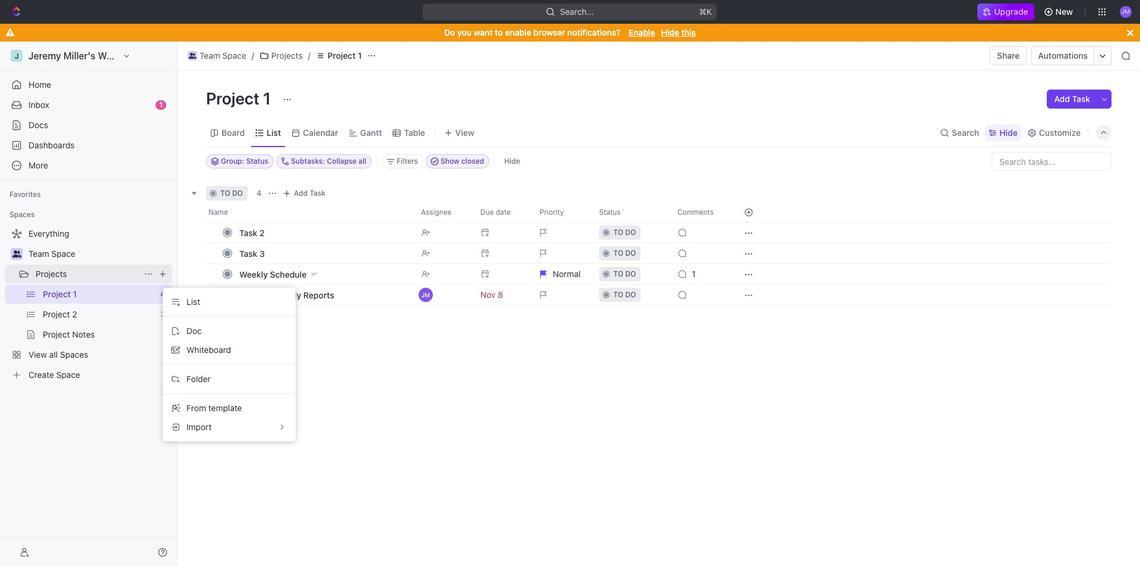 Task type: describe. For each thing, give the bounding box(es) containing it.
3
[[260, 249, 265, 259]]

task 3 link
[[236, 245, 412, 262]]

2 vertical spatial add task button
[[234, 309, 279, 323]]

spaces
[[10, 210, 35, 219]]

search
[[952, 127, 979, 137]]

folder button
[[167, 370, 291, 389]]

monthly
[[269, 290, 301, 300]]

from template button
[[167, 399, 291, 418]]

1 horizontal spatial add task
[[294, 189, 325, 198]]

task down review
[[257, 310, 274, 320]]

notifications?
[[568, 27, 621, 37]]

list inside 'link'
[[267, 127, 281, 137]]

review monthly reports link
[[236, 287, 412, 304]]

1 horizontal spatial hide
[[661, 27, 679, 37]]

gantt link
[[358, 124, 382, 141]]

hide inside dropdown button
[[1000, 127, 1018, 137]]

weekly schedule
[[239, 269, 307, 279]]

do
[[232, 189, 243, 198]]

inbox
[[29, 100, 49, 110]]

⌘k
[[699, 7, 712, 17]]

home link
[[5, 75, 172, 94]]

tree inside sidebar navigation
[[5, 224, 172, 385]]

import
[[186, 422, 212, 432]]

1 vertical spatial add
[[294, 189, 308, 198]]

automations button
[[1032, 47, 1094, 65]]

want
[[474, 27, 493, 37]]

list inside button
[[186, 297, 200, 307]]

do you want to enable browser notifications? enable hide this
[[444, 27, 696, 37]]

hide inside button
[[504, 157, 520, 166]]

doc
[[186, 326, 202, 336]]

0 vertical spatial space
[[222, 50, 246, 61]]

review
[[239, 290, 267, 300]]

schedule
[[270, 269, 307, 279]]

1 / from the left
[[252, 50, 254, 61]]

0 vertical spatial team
[[200, 50, 220, 61]]

board
[[222, 127, 245, 137]]

docs link
[[5, 116, 172, 135]]

favorites button
[[5, 188, 46, 202]]

upgrade
[[994, 7, 1028, 17]]

0 vertical spatial projects
[[271, 50, 303, 61]]

space inside tree
[[51, 249, 75, 259]]

2 horizontal spatial add task
[[1054, 94, 1090, 104]]

2 horizontal spatial add task button
[[1047, 90, 1097, 109]]

0 vertical spatial project
[[328, 50, 356, 61]]

0 horizontal spatial add
[[239, 310, 255, 320]]

list link
[[264, 124, 281, 141]]

doc button
[[167, 322, 291, 341]]

dashboards link
[[5, 136, 172, 155]]

gantt
[[360, 127, 382, 137]]

team space link inside tree
[[29, 245, 170, 264]]

Search tasks... text field
[[992, 153, 1111, 170]]

board link
[[219, 124, 245, 141]]

1 vertical spatial add task button
[[280, 186, 330, 201]]

task up customize
[[1072, 94, 1090, 104]]

projects inside tree
[[36, 269, 67, 279]]

from
[[186, 403, 206, 413]]

4
[[257, 189, 261, 198]]

customize button
[[1024, 124, 1084, 141]]

0 horizontal spatial add task
[[239, 310, 274, 320]]

‎task 2
[[239, 228, 265, 238]]

calendar
[[303, 127, 338, 137]]

‎task 2 link
[[236, 224, 412, 241]]



Task type: vqa. For each thing, say whether or not it's contained in the screenshot.
Weekly
yes



Task type: locate. For each thing, give the bounding box(es) containing it.
automations
[[1038, 50, 1088, 61]]

project
[[328, 50, 356, 61], [206, 88, 259, 108]]

2
[[260, 228, 265, 238]]

0 horizontal spatial team space link
[[29, 245, 170, 264]]

0 horizontal spatial hide
[[504, 157, 520, 166]]

add task button up ‎task 2 'link' at the top left of the page
[[280, 186, 330, 201]]

1 horizontal spatial add
[[294, 189, 308, 198]]

1 horizontal spatial project 1
[[328, 50, 362, 61]]

do
[[444, 27, 455, 37]]

0 horizontal spatial /
[[252, 50, 254, 61]]

2 horizontal spatial 1
[[358, 50, 362, 61]]

0 vertical spatial add task button
[[1047, 90, 1097, 109]]

add task down review
[[239, 310, 274, 320]]

1 vertical spatial project 1
[[206, 88, 275, 108]]

whiteboard button
[[167, 341, 291, 360]]

1 vertical spatial project
[[206, 88, 259, 108]]

whiteboard
[[186, 345, 231, 355]]

list right board
[[267, 127, 281, 137]]

reports
[[303, 290, 334, 300]]

task
[[1072, 94, 1090, 104], [310, 189, 325, 198], [239, 249, 257, 259], [257, 310, 274, 320]]

add up customize
[[1054, 94, 1070, 104]]

share button
[[990, 46, 1027, 65]]

to left the do
[[220, 189, 230, 198]]

1 horizontal spatial /
[[308, 50, 310, 61]]

search button
[[937, 124, 983, 141]]

enable
[[629, 27, 655, 37]]

to right want
[[495, 27, 503, 37]]

add right 4
[[294, 189, 308, 198]]

0 horizontal spatial to
[[220, 189, 230, 198]]

docs
[[29, 120, 48, 130]]

user group image inside sidebar navigation
[[12, 251, 21, 258]]

list up doc
[[186, 297, 200, 307]]

2 horizontal spatial add
[[1054, 94, 1070, 104]]

add down review
[[239, 310, 255, 320]]

team inside tree
[[29, 249, 49, 259]]

new
[[1056, 7, 1073, 17]]

browser
[[534, 27, 565, 37]]

list
[[267, 127, 281, 137], [186, 297, 200, 307]]

add
[[1054, 94, 1070, 104], [294, 189, 308, 198], [239, 310, 255, 320]]

projects link
[[256, 49, 306, 63], [36, 265, 139, 284]]

projects link inside tree
[[36, 265, 139, 284]]

1 vertical spatial to
[[220, 189, 230, 198]]

1 horizontal spatial to
[[495, 27, 503, 37]]

team space inside tree
[[29, 249, 75, 259]]

this
[[681, 27, 696, 37]]

folder
[[186, 374, 211, 384]]

1 horizontal spatial projects link
[[256, 49, 306, 63]]

upgrade link
[[978, 4, 1034, 20]]

to do
[[220, 189, 243, 198]]

1 horizontal spatial 1
[[263, 88, 271, 108]]

add task
[[1054, 94, 1090, 104], [294, 189, 325, 198], [239, 310, 274, 320]]

tree
[[5, 224, 172, 385]]

0 vertical spatial hide
[[661, 27, 679, 37]]

0 vertical spatial add task
[[1054, 94, 1090, 104]]

search...
[[560, 7, 594, 17]]

1 vertical spatial hide
[[1000, 127, 1018, 137]]

dashboards
[[29, 140, 75, 150]]

1 horizontal spatial team
[[200, 50, 220, 61]]

1 horizontal spatial space
[[222, 50, 246, 61]]

enable
[[505, 27, 531, 37]]

1 vertical spatial team space
[[29, 249, 75, 259]]

weekly
[[239, 269, 268, 279]]

space
[[222, 50, 246, 61], [51, 249, 75, 259]]

0 horizontal spatial user group image
[[12, 251, 21, 258]]

0 vertical spatial user group image
[[189, 53, 196, 59]]

import button
[[167, 418, 291, 437]]

0 vertical spatial add
[[1054, 94, 1070, 104]]

‎task
[[239, 228, 257, 238]]

task up ‎task 2 'link' at the top left of the page
[[310, 189, 325, 198]]

task left 3
[[239, 249, 257, 259]]

0 horizontal spatial projects link
[[36, 265, 139, 284]]

team
[[200, 50, 220, 61], [29, 249, 49, 259]]

2 vertical spatial add
[[239, 310, 255, 320]]

table
[[404, 127, 425, 137]]

2 / from the left
[[308, 50, 310, 61]]

from template
[[186, 403, 242, 413]]

sidebar navigation
[[0, 42, 178, 567]]

1 vertical spatial user group image
[[12, 251, 21, 258]]

0 horizontal spatial projects
[[36, 269, 67, 279]]

0 horizontal spatial 1
[[159, 100, 163, 109]]

0 horizontal spatial project
[[206, 88, 259, 108]]

0 vertical spatial team space
[[200, 50, 246, 61]]

1 vertical spatial team
[[29, 249, 49, 259]]

customize
[[1039, 127, 1081, 137]]

favorites
[[10, 190, 41, 199]]

add task button
[[1047, 90, 1097, 109], [280, 186, 330, 201], [234, 309, 279, 323]]

to
[[495, 27, 503, 37], [220, 189, 230, 198]]

template
[[208, 403, 242, 413]]

hide button
[[500, 154, 525, 169]]

2 vertical spatial hide
[[504, 157, 520, 166]]

1 inside sidebar navigation
[[159, 100, 163, 109]]

hide button
[[985, 124, 1021, 141]]

table link
[[402, 124, 425, 141]]

project 1 inside project 1 link
[[328, 50, 362, 61]]

1 horizontal spatial projects
[[271, 50, 303, 61]]

new button
[[1039, 2, 1080, 21]]

1 vertical spatial projects
[[36, 269, 67, 279]]

0 vertical spatial projects link
[[256, 49, 306, 63]]

you
[[457, 27, 472, 37]]

1 vertical spatial space
[[51, 249, 75, 259]]

add task up ‎task 2 'link' at the top left of the page
[[294, 189, 325, 198]]

calendar link
[[301, 124, 338, 141]]

add task up customize
[[1054, 94, 1090, 104]]

team space link
[[185, 49, 249, 63], [29, 245, 170, 264]]

add task button down review
[[234, 309, 279, 323]]

user group image
[[189, 53, 196, 59], [12, 251, 21, 258]]

1 horizontal spatial list
[[267, 127, 281, 137]]

home
[[29, 80, 51, 90]]

team space
[[200, 50, 246, 61], [29, 249, 75, 259]]

1 vertical spatial list
[[186, 297, 200, 307]]

0 horizontal spatial project 1
[[206, 88, 275, 108]]

0 vertical spatial team space link
[[185, 49, 249, 63]]

1 horizontal spatial user group image
[[189, 53, 196, 59]]

1 vertical spatial team space link
[[29, 245, 170, 264]]

2 vertical spatial add task
[[239, 310, 274, 320]]

0 horizontal spatial space
[[51, 249, 75, 259]]

list button
[[167, 293, 291, 312]]

1 horizontal spatial team space link
[[185, 49, 249, 63]]

weekly schedule link
[[236, 266, 412, 283]]

0 horizontal spatial add task button
[[234, 309, 279, 323]]

0 horizontal spatial list
[[186, 297, 200, 307]]

review monthly reports
[[239, 290, 334, 300]]

0 horizontal spatial team space
[[29, 249, 75, 259]]

1 vertical spatial projects link
[[36, 265, 139, 284]]

0 vertical spatial list
[[267, 127, 281, 137]]

0 vertical spatial to
[[495, 27, 503, 37]]

share
[[997, 50, 1020, 61]]

tree containing team space
[[5, 224, 172, 385]]

0 horizontal spatial team
[[29, 249, 49, 259]]

add task button up customize
[[1047, 90, 1097, 109]]

task 3
[[239, 249, 265, 259]]

0 vertical spatial project 1
[[328, 50, 362, 61]]

1
[[358, 50, 362, 61], [263, 88, 271, 108], [159, 100, 163, 109]]

projects
[[271, 50, 303, 61], [36, 269, 67, 279]]

1 vertical spatial add task
[[294, 189, 325, 198]]

/
[[252, 50, 254, 61], [308, 50, 310, 61]]

2 horizontal spatial hide
[[1000, 127, 1018, 137]]

project 1 link
[[313, 49, 365, 63]]

1 horizontal spatial project
[[328, 50, 356, 61]]

hide
[[661, 27, 679, 37], [1000, 127, 1018, 137], [504, 157, 520, 166]]

1 horizontal spatial team space
[[200, 50, 246, 61]]

1 horizontal spatial add task button
[[280, 186, 330, 201]]

project 1
[[328, 50, 362, 61], [206, 88, 275, 108]]



